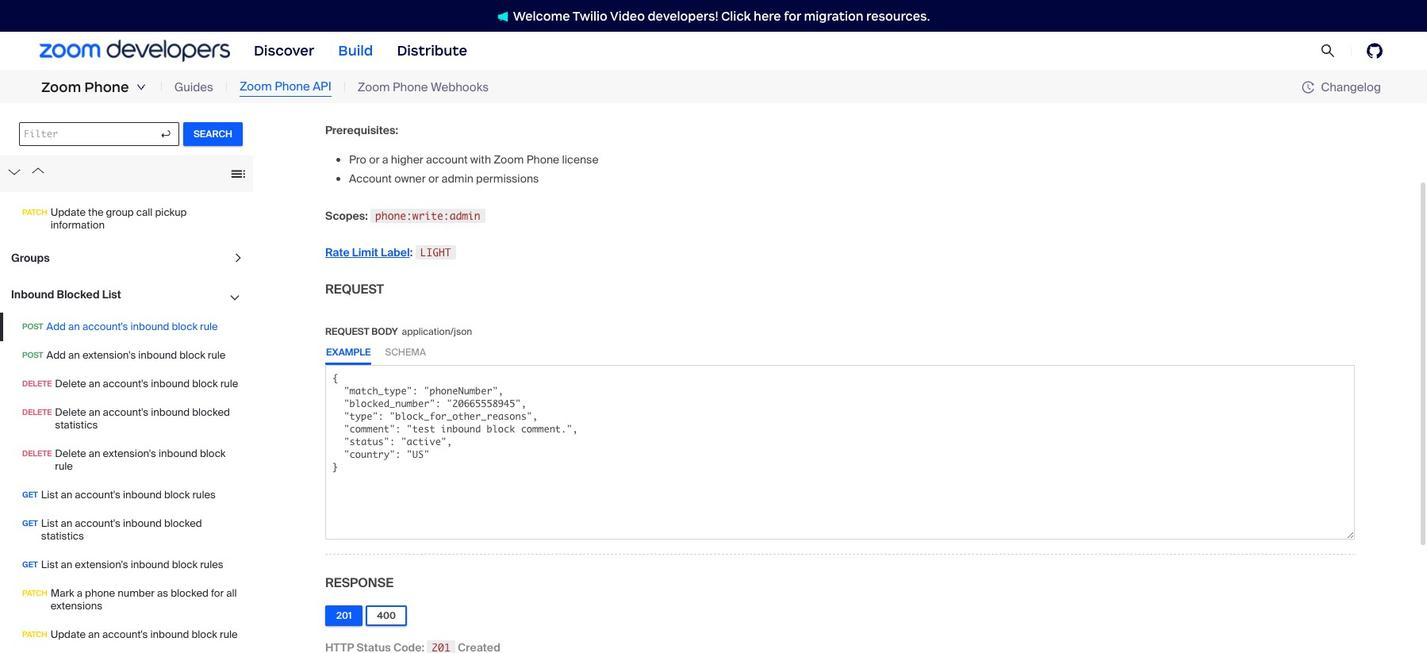 Task type: describe. For each thing, give the bounding box(es) containing it.
body
[[372, 325, 398, 338]]

zoom for zoom phone
[[41, 79, 81, 96]]

welcome
[[513, 8, 570, 23]]

response
[[325, 574, 394, 591]]

zoom developer logo image
[[40, 40, 230, 62]]

zoom for zoom phone api
[[240, 79, 272, 95]]

api
[[313, 79, 332, 95]]

201
[[336, 609, 352, 622]]

resources.
[[867, 8, 930, 23]]

twilio
[[573, 8, 608, 23]]

phone for zoom phone webhooks
[[393, 79, 428, 95]]

request for request body application/json
[[325, 325, 370, 338]]

zoom phone
[[41, 79, 129, 96]]

request body application/json
[[325, 325, 472, 338]]

click
[[722, 8, 751, 23]]

zoom phone api link
[[240, 78, 332, 97]]

github image
[[1367, 43, 1383, 59]]

zoom phone webhooks link
[[358, 78, 489, 96]]

developers!
[[648, 8, 719, 23]]

notification image
[[497, 11, 513, 22]]

video
[[610, 8, 645, 23]]

migration
[[804, 8, 864, 23]]

github image
[[1367, 43, 1383, 59]]



Task type: locate. For each thing, give the bounding box(es) containing it.
webhooks
[[431, 79, 489, 95]]

zoom inside zoom phone api link
[[240, 79, 272, 95]]

here
[[754, 8, 781, 23]]

changelog
[[1321, 79, 1382, 95]]

application/json
[[402, 325, 472, 338]]

phone left webhooks
[[393, 79, 428, 95]]

1 phone from the left
[[84, 79, 129, 96]]

notification image
[[497, 11, 508, 22]]

zoom phone api
[[240, 79, 332, 95]]

welcome twilio video developers! click here for migration resources. link
[[481, 8, 946, 24]]

guides
[[174, 79, 213, 95]]

400 button
[[366, 605, 407, 626]]

2 zoom from the left
[[240, 79, 272, 95]]

zoom phone webhooks
[[358, 79, 489, 95]]

down image
[[136, 83, 146, 92]]

search image
[[1321, 44, 1336, 58], [1321, 44, 1336, 58]]

phone for zoom phone api
[[275, 79, 310, 95]]

1 horizontal spatial zoom
[[240, 79, 272, 95]]

phone for zoom phone
[[84, 79, 129, 96]]

400
[[377, 609, 396, 622]]

2 request from the top
[[325, 325, 370, 338]]

request up body
[[325, 281, 384, 297]]

zoom for zoom phone webhooks
[[358, 79, 390, 95]]

welcome twilio video developers! click here for migration resources.
[[513, 8, 930, 23]]

0 vertical spatial request
[[325, 281, 384, 297]]

2 horizontal spatial phone
[[393, 79, 428, 95]]

1 horizontal spatial phone
[[275, 79, 310, 95]]

request left body
[[325, 325, 370, 338]]

1 zoom from the left
[[41, 79, 81, 96]]

zoom
[[41, 79, 81, 96], [240, 79, 272, 95], [358, 79, 390, 95]]

0 horizontal spatial phone
[[84, 79, 129, 96]]

phone left down icon
[[84, 79, 129, 96]]

3 phone from the left
[[393, 79, 428, 95]]

history image
[[1302, 81, 1321, 94], [1302, 81, 1315, 94]]

1 vertical spatial request
[[325, 325, 370, 338]]

2 horizontal spatial zoom
[[358, 79, 390, 95]]

request for request
[[325, 281, 384, 297]]

3 zoom from the left
[[358, 79, 390, 95]]

0 horizontal spatial zoom
[[41, 79, 81, 96]]

phone
[[84, 79, 129, 96], [275, 79, 310, 95], [393, 79, 428, 95]]

phone left api
[[275, 79, 310, 95]]

2 phone from the left
[[275, 79, 310, 95]]

1 request from the top
[[325, 281, 384, 297]]

201 button
[[325, 605, 363, 626]]

guides link
[[174, 78, 213, 96]]

changelog link
[[1302, 79, 1382, 95]]

request
[[325, 281, 384, 297], [325, 325, 370, 338]]

zoom inside zoom phone webhooks link
[[358, 79, 390, 95]]

for
[[784, 8, 801, 23]]



Task type: vqa. For each thing, say whether or not it's contained in the screenshot.
the bottommost 200
no



